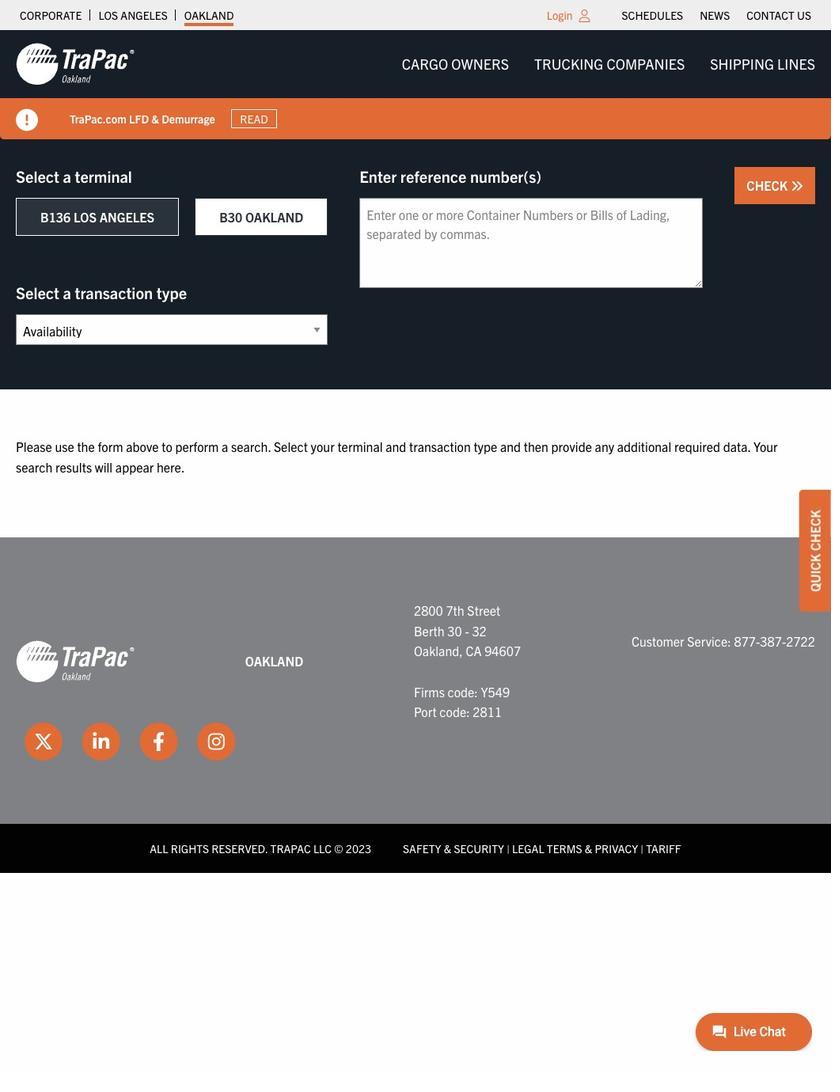 Task type: vqa. For each thing, say whether or not it's contained in the screenshot.
topmost GATE
no



Task type: describe. For each thing, give the bounding box(es) containing it.
all rights reserved. trapac llc © 2023
[[150, 841, 371, 856]]

877-
[[734, 633, 760, 649]]

2800 7th street berth 30 - 32 oakland, ca 94607
[[414, 603, 521, 659]]

please
[[16, 439, 52, 454]]

solid image
[[16, 109, 38, 131]]

2 oakland image from the top
[[16, 640, 135, 684]]

2 | from the left
[[641, 841, 644, 856]]

here.
[[157, 459, 185, 475]]

select for select a transaction type
[[16, 283, 59, 302]]

type inside please use the form above to perform a search. select your terminal and transaction type and then provide any additional required data. your search results will appear here.
[[474, 439, 497, 454]]

select a terminal
[[16, 166, 132, 186]]

firms code:  y549 port code:  2811
[[414, 684, 510, 720]]

shipping
[[710, 55, 774, 73]]

contact
[[747, 8, 795, 22]]

lfd
[[129, 111, 149, 126]]

safety & security link
[[403, 841, 504, 856]]

provide
[[551, 439, 592, 454]]

trucking companies
[[534, 55, 685, 73]]

7th
[[446, 603, 464, 618]]

2722
[[786, 633, 815, 649]]

read link
[[231, 109, 277, 128]]

legal terms & privacy link
[[512, 841, 638, 856]]

please use the form above to perform a search. select your terminal and transaction type and then provide any additional required data. your search results will appear here.
[[16, 439, 778, 475]]

1 vertical spatial check
[[808, 510, 823, 551]]

enter
[[360, 166, 397, 186]]

30
[[448, 623, 462, 639]]

appear
[[115, 459, 154, 475]]

1 and from the left
[[386, 439, 406, 454]]

shipping lines link
[[698, 48, 828, 80]]

a inside please use the form above to perform a search. select your terminal and transaction type and then provide any additional required data. your search results will appear here.
[[222, 439, 228, 454]]

quick check
[[808, 510, 823, 592]]

contact us
[[747, 8, 812, 22]]

to
[[162, 439, 172, 454]]

security
[[454, 841, 504, 856]]

footer containing 2800 7th street
[[0, 538, 831, 873]]

form
[[98, 439, 123, 454]]

b30 oakland
[[219, 209, 303, 225]]

llc
[[313, 841, 332, 856]]

legal
[[512, 841, 544, 856]]

b30
[[219, 209, 242, 225]]

quick
[[808, 554, 823, 592]]

oakland link
[[184, 4, 234, 26]]

1 horizontal spatial &
[[444, 841, 451, 856]]

any
[[595, 439, 614, 454]]

los angeles
[[98, 8, 168, 22]]

corporate link
[[20, 4, 82, 26]]

los angeles link
[[98, 4, 168, 26]]

2811
[[473, 704, 502, 720]]

reserved.
[[212, 841, 268, 856]]

oakland,
[[414, 643, 463, 659]]

94607
[[485, 643, 521, 659]]

then
[[524, 439, 549, 454]]

reference
[[400, 166, 467, 186]]

©
[[334, 841, 343, 856]]

port
[[414, 704, 437, 720]]

angeles inside los angeles link
[[121, 8, 168, 22]]

your
[[311, 439, 335, 454]]

ca
[[466, 643, 482, 659]]

1 oakland image from the top
[[16, 42, 135, 86]]

read
[[240, 112, 268, 126]]

the
[[77, 439, 95, 454]]

32
[[472, 623, 487, 639]]

1 vertical spatial los
[[74, 209, 97, 225]]

street
[[467, 603, 501, 618]]

will
[[95, 459, 113, 475]]

rights
[[171, 841, 209, 856]]

login
[[547, 8, 573, 22]]



Task type: locate. For each thing, give the bounding box(es) containing it.
1 horizontal spatial |
[[641, 841, 644, 856]]

0 horizontal spatial transaction
[[75, 283, 153, 302]]

& right safety
[[444, 841, 451, 856]]

a left search.
[[222, 439, 228, 454]]

0 horizontal spatial type
[[157, 283, 187, 302]]

us
[[797, 8, 812, 22]]

1 horizontal spatial los
[[98, 8, 118, 22]]

a for transaction
[[63, 283, 71, 302]]

terminal
[[75, 166, 132, 186], [338, 439, 383, 454]]

0 horizontal spatial and
[[386, 439, 406, 454]]

1 vertical spatial a
[[63, 283, 71, 302]]

& right lfd
[[151, 111, 159, 126]]

trucking
[[534, 55, 604, 73]]

check
[[747, 177, 791, 193], [808, 510, 823, 551]]

berth
[[414, 623, 445, 639]]

transaction
[[75, 283, 153, 302], [409, 439, 471, 454]]

contact us link
[[747, 4, 812, 26]]

safety & security | legal terms & privacy | tariff
[[403, 841, 681, 856]]

1 horizontal spatial terminal
[[338, 439, 383, 454]]

customer
[[632, 633, 685, 649]]

0 vertical spatial oakland
[[184, 8, 234, 22]]

2800
[[414, 603, 443, 618]]

required
[[674, 439, 721, 454]]

tariff
[[646, 841, 681, 856]]

0 vertical spatial oakland image
[[16, 42, 135, 86]]

data.
[[723, 439, 751, 454]]

menu bar containing cargo owners
[[389, 48, 828, 80]]

search
[[16, 459, 53, 475]]

| left legal at bottom
[[507, 841, 510, 856]]

1 vertical spatial transaction
[[409, 439, 471, 454]]

a up b136
[[63, 166, 71, 186]]

2 horizontal spatial &
[[585, 841, 592, 856]]

1 vertical spatial oakland image
[[16, 640, 135, 684]]

trapac.com lfd & demurrage
[[70, 111, 215, 126]]

your
[[754, 439, 778, 454]]

companies
[[607, 55, 685, 73]]

1 vertical spatial type
[[474, 439, 497, 454]]

0 vertical spatial terminal
[[75, 166, 132, 186]]

code: right port
[[440, 704, 470, 720]]

2 vertical spatial a
[[222, 439, 228, 454]]

oakland
[[184, 8, 234, 22], [245, 209, 303, 225], [245, 653, 303, 669]]

above
[[126, 439, 159, 454]]

privacy
[[595, 841, 638, 856]]

lines
[[778, 55, 815, 73]]

search.
[[231, 439, 271, 454]]

0 horizontal spatial terminal
[[75, 166, 132, 186]]

menu bar inside 'banner'
[[389, 48, 828, 80]]

los right corporate
[[98, 8, 118, 22]]

0 horizontal spatial check
[[747, 177, 791, 193]]

news
[[700, 8, 730, 22]]

0 vertical spatial select
[[16, 166, 59, 186]]

login link
[[547, 8, 573, 22]]

quick check link
[[800, 490, 831, 612]]

select down b136
[[16, 283, 59, 302]]

0 vertical spatial a
[[63, 166, 71, 186]]

2 and from the left
[[500, 439, 521, 454]]

menu bar
[[614, 4, 820, 26], [389, 48, 828, 80]]

&
[[151, 111, 159, 126], [444, 841, 451, 856], [585, 841, 592, 856]]

b136
[[40, 209, 71, 225]]

0 vertical spatial code:
[[448, 684, 478, 700]]

los right b136
[[74, 209, 97, 225]]

1 vertical spatial terminal
[[338, 439, 383, 454]]

shipping lines
[[710, 55, 815, 73]]

|
[[507, 841, 510, 856], [641, 841, 644, 856]]

a
[[63, 166, 71, 186], [63, 283, 71, 302], [222, 439, 228, 454]]

b136 los angeles
[[40, 209, 155, 225]]

menu bar down light icon at the top right of page
[[389, 48, 828, 80]]

0 vertical spatial los
[[98, 8, 118, 22]]

0 vertical spatial angeles
[[121, 8, 168, 22]]

and left then
[[500, 439, 521, 454]]

y549
[[481, 684, 510, 700]]

perform
[[175, 439, 219, 454]]

additional
[[617, 439, 672, 454]]

transaction inside please use the form above to perform a search. select your terminal and transaction type and then provide any additional required data. your search results will appear here.
[[409, 439, 471, 454]]

0 vertical spatial transaction
[[75, 283, 153, 302]]

los
[[98, 8, 118, 22], [74, 209, 97, 225]]

0 horizontal spatial los
[[74, 209, 97, 225]]

cargo owners
[[402, 55, 509, 73]]

0 vertical spatial menu bar
[[614, 4, 820, 26]]

and
[[386, 439, 406, 454], [500, 439, 521, 454]]

owners
[[452, 55, 509, 73]]

angeles left oakland link
[[121, 8, 168, 22]]

customer service: 877-387-2722
[[632, 633, 815, 649]]

| left "tariff" link
[[641, 841, 644, 856]]

1 vertical spatial oakland
[[245, 209, 303, 225]]

banner
[[0, 30, 831, 139]]

check inside button
[[747, 177, 791, 193]]

1 vertical spatial menu bar
[[389, 48, 828, 80]]

0 horizontal spatial |
[[507, 841, 510, 856]]

2023
[[346, 841, 371, 856]]

menu bar up shipping
[[614, 4, 820, 26]]

select inside please use the form above to perform a search. select your terminal and transaction type and then provide any additional required data. your search results will appear here.
[[274, 439, 308, 454]]

1 vertical spatial select
[[16, 283, 59, 302]]

1 horizontal spatial and
[[500, 439, 521, 454]]

angeles down select a terminal
[[99, 209, 155, 225]]

select for select a terminal
[[16, 166, 59, 186]]

footer
[[0, 538, 831, 873]]

demurrage
[[162, 111, 215, 126]]

schedules
[[622, 8, 683, 22]]

enter reference number(s)
[[360, 166, 542, 186]]

Enter reference number(s) text field
[[360, 198, 703, 288]]

and right your
[[386, 439, 406, 454]]

& inside 'banner'
[[151, 111, 159, 126]]

use
[[55, 439, 74, 454]]

all
[[150, 841, 168, 856]]

safety
[[403, 841, 441, 856]]

cargo owners link
[[389, 48, 522, 80]]

terminal inside please use the form above to perform a search. select your terminal and transaction type and then provide any additional required data. your search results will appear here.
[[338, 439, 383, 454]]

1 | from the left
[[507, 841, 510, 856]]

0 horizontal spatial &
[[151, 111, 159, 126]]

results
[[55, 459, 92, 475]]

1 horizontal spatial check
[[808, 510, 823, 551]]

387-
[[760, 633, 786, 649]]

trucking companies link
[[522, 48, 698, 80]]

light image
[[579, 10, 590, 22]]

select up b136
[[16, 166, 59, 186]]

a down b136
[[63, 283, 71, 302]]

2 vertical spatial select
[[274, 439, 308, 454]]

solid image
[[791, 180, 804, 192]]

number(s)
[[470, 166, 542, 186]]

& right terms
[[585, 841, 592, 856]]

select a transaction type
[[16, 283, 187, 302]]

menu bar containing schedules
[[614, 4, 820, 26]]

corporate
[[20, 8, 82, 22]]

1 vertical spatial code:
[[440, 704, 470, 720]]

terms
[[547, 841, 582, 856]]

2 vertical spatial oakland
[[245, 653, 303, 669]]

type
[[157, 283, 187, 302], [474, 439, 497, 454]]

firms
[[414, 684, 445, 700]]

1 vertical spatial angeles
[[99, 209, 155, 225]]

check button
[[735, 167, 815, 204]]

code:
[[448, 684, 478, 700], [440, 704, 470, 720]]

trapac
[[270, 841, 311, 856]]

1 horizontal spatial transaction
[[409, 439, 471, 454]]

oakland image
[[16, 42, 135, 86], [16, 640, 135, 684]]

cargo
[[402, 55, 448, 73]]

code: up 2811
[[448, 684, 478, 700]]

-
[[465, 623, 469, 639]]

select left your
[[274, 439, 308, 454]]

0 vertical spatial check
[[747, 177, 791, 193]]

terminal right your
[[338, 439, 383, 454]]

a for terminal
[[63, 166, 71, 186]]

news link
[[700, 4, 730, 26]]

banner containing cargo owners
[[0, 30, 831, 139]]

1 horizontal spatial type
[[474, 439, 497, 454]]

trapac.com
[[70, 111, 127, 126]]

0 vertical spatial type
[[157, 283, 187, 302]]

terminal up b136 los angeles
[[75, 166, 132, 186]]

schedules link
[[622, 4, 683, 26]]



